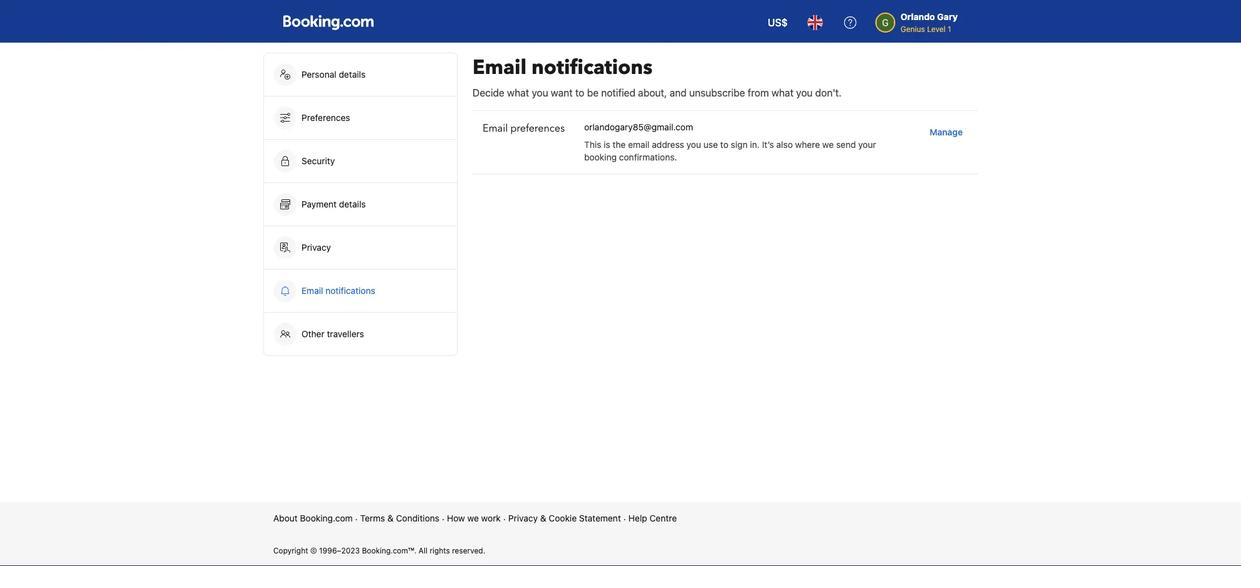 Task type: locate. For each thing, give the bounding box(es) containing it.
manage
[[930, 127, 963, 137]]

privacy down payment
[[302, 242, 331, 253]]

booking.com
[[300, 513, 353, 524]]

this is the email address you use to sign in. it's also where we send your booking confirmations.
[[584, 140, 876, 162]]

email notifications link
[[264, 270, 457, 312]]

& for privacy
[[540, 513, 547, 524]]

1
[[948, 24, 952, 33]]

1 vertical spatial details
[[339, 199, 366, 209]]

1 horizontal spatial &
[[540, 513, 547, 524]]

you left use
[[687, 140, 701, 150]]

you
[[532, 87, 548, 99], [797, 87, 813, 99], [687, 140, 701, 150]]

notifications for email notifications
[[326, 286, 375, 296]]

payment details
[[302, 199, 368, 209]]

is
[[604, 140, 611, 150]]

0 vertical spatial details
[[339, 69, 366, 80]]

privacy link
[[264, 226, 457, 269]]

privacy right work
[[508, 513, 538, 524]]

preferences
[[302, 113, 350, 123]]

& left cookie
[[540, 513, 547, 524]]

1 horizontal spatial what
[[772, 87, 794, 99]]

1 horizontal spatial you
[[687, 140, 701, 150]]

0 horizontal spatial what
[[507, 87, 529, 99]]

0 horizontal spatial notifications
[[326, 286, 375, 296]]

be
[[587, 87, 599, 99]]

booking.com™.
[[362, 546, 417, 555]]

0 vertical spatial to
[[576, 87, 585, 99]]

us$ button
[[761, 8, 796, 38]]

2 details from the top
[[339, 199, 366, 209]]

1 horizontal spatial to
[[721, 140, 729, 150]]

2 horizontal spatial you
[[797, 87, 813, 99]]

statement
[[579, 513, 621, 524]]

1 what from the left
[[507, 87, 529, 99]]

from
[[748, 87, 769, 99]]

about booking.com link
[[273, 512, 353, 525]]

decide
[[473, 87, 505, 99]]

and
[[670, 87, 687, 99]]

1 & from the left
[[388, 513, 394, 524]]

personal
[[302, 69, 337, 80]]

&
[[388, 513, 394, 524], [540, 513, 547, 524]]

payment details link
[[264, 183, 457, 226]]

genius
[[901, 24, 925, 33]]

copyright
[[273, 546, 308, 555]]

you left want
[[532, 87, 548, 99]]

2 vertical spatial email
[[302, 286, 323, 296]]

& inside the "privacy & cookie statement" link
[[540, 513, 547, 524]]

0 vertical spatial notifications
[[532, 54, 653, 81]]

privacy for privacy
[[302, 242, 331, 253]]

email
[[473, 54, 527, 81], [483, 122, 508, 135], [302, 286, 323, 296]]

& right terms
[[388, 513, 394, 524]]

0 horizontal spatial privacy
[[302, 242, 331, 253]]

email for email notifications decide what you want to be notified about, and unsubscribe from what you don't.
[[473, 54, 527, 81]]

notifications inside email notifications decide what you want to be notified about, and unsubscribe from what you don't.
[[532, 54, 653, 81]]

preferences link
[[264, 97, 457, 139]]

we
[[823, 140, 834, 150], [468, 513, 479, 524]]

notified
[[601, 87, 636, 99]]

notifications up the "travellers"
[[326, 286, 375, 296]]

address
[[652, 140, 684, 150]]

you left don't. on the top right
[[797, 87, 813, 99]]

& inside terms & conditions link
[[388, 513, 394, 524]]

unsubscribe
[[690, 87, 745, 99]]

0 horizontal spatial to
[[576, 87, 585, 99]]

we inside this is the email address you use to sign in. it's also where we send your booking confirmations.
[[823, 140, 834, 150]]

we right how
[[468, 513, 479, 524]]

1 vertical spatial to
[[721, 140, 729, 150]]

notifications
[[532, 54, 653, 81], [326, 286, 375, 296]]

privacy for privacy & cookie statement
[[508, 513, 538, 524]]

details
[[339, 69, 366, 80], [339, 199, 366, 209]]

email up decide
[[473, 54, 527, 81]]

what right decide
[[507, 87, 529, 99]]

about booking.com
[[273, 513, 353, 524]]

1 horizontal spatial privacy
[[508, 513, 538, 524]]

1 details from the top
[[339, 69, 366, 80]]

0 horizontal spatial we
[[468, 513, 479, 524]]

privacy
[[302, 242, 331, 253], [508, 513, 538, 524]]

0 vertical spatial privacy
[[302, 242, 331, 253]]

2 & from the left
[[540, 513, 547, 524]]

rights
[[430, 546, 450, 555]]

to
[[576, 87, 585, 99], [721, 140, 729, 150]]

what right from
[[772, 87, 794, 99]]

what
[[507, 87, 529, 99], [772, 87, 794, 99]]

email inside email notifications decide what you want to be notified about, and unsubscribe from what you don't.
[[473, 54, 527, 81]]

all
[[419, 546, 428, 555]]

privacy & cookie statement
[[508, 513, 621, 524]]

0 vertical spatial email
[[473, 54, 527, 81]]

details right personal
[[339, 69, 366, 80]]

manage link
[[925, 121, 968, 144]]

1 horizontal spatial notifications
[[532, 54, 653, 81]]

how
[[447, 513, 465, 524]]

us$
[[768, 17, 788, 29]]

we left send
[[823, 140, 834, 150]]

help centre
[[629, 513, 677, 524]]

0 vertical spatial we
[[823, 140, 834, 150]]

email down decide
[[483, 122, 508, 135]]

1996–2023
[[319, 546, 360, 555]]

to left 'be'
[[576, 87, 585, 99]]

1 vertical spatial notifications
[[326, 286, 375, 296]]

cookie
[[549, 513, 577, 524]]

1 vertical spatial privacy
[[508, 513, 538, 524]]

1 horizontal spatial we
[[823, 140, 834, 150]]

to right use
[[721, 140, 729, 150]]

to inside this is the email address you use to sign in. it's also where we send your booking confirmations.
[[721, 140, 729, 150]]

your
[[859, 140, 876, 150]]

notifications up 'be'
[[532, 54, 653, 81]]

privacy inside "link"
[[302, 242, 331, 253]]

level
[[928, 24, 946, 33]]

email up other
[[302, 286, 323, 296]]

details right payment
[[339, 199, 366, 209]]

the
[[613, 140, 626, 150]]

1 vertical spatial email
[[483, 122, 508, 135]]

orlando
[[901, 12, 935, 22]]

0 horizontal spatial &
[[388, 513, 394, 524]]



Task type: describe. For each thing, give the bounding box(es) containing it.
details for personal details
[[339, 69, 366, 80]]

copyright © 1996–2023 booking.com™. all rights reserved.
[[273, 546, 486, 555]]

orlandogary85@gmail.com
[[584, 122, 693, 132]]

terms & conditions
[[360, 513, 440, 524]]

terms & conditions link
[[360, 512, 440, 525]]

email notifications decide what you want to be notified about, and unsubscribe from what you don't.
[[473, 54, 842, 99]]

email
[[628, 140, 650, 150]]

other travellers link
[[264, 313, 457, 356]]

security link
[[264, 140, 457, 182]]

privacy & cookie statement link
[[508, 512, 621, 525]]

& for terms
[[388, 513, 394, 524]]

it's
[[762, 140, 774, 150]]

about
[[273, 513, 298, 524]]

security
[[302, 156, 335, 166]]

to inside email notifications decide what you want to be notified about, and unsubscribe from what you don't.
[[576, 87, 585, 99]]

conditions
[[396, 513, 440, 524]]

email for email notifications
[[302, 286, 323, 296]]

how we work link
[[447, 512, 501, 525]]

gary
[[938, 12, 958, 22]]

don't.
[[816, 87, 842, 99]]

send
[[836, 140, 856, 150]]

email notifications
[[302, 286, 375, 296]]

2 what from the left
[[772, 87, 794, 99]]

centre
[[650, 513, 677, 524]]

confirmations.
[[619, 152, 677, 162]]

notifications for email notifications decide what you want to be notified about, and unsubscribe from what you don't.
[[532, 54, 653, 81]]

help
[[629, 513, 647, 524]]

this
[[584, 140, 602, 150]]

use
[[704, 140, 718, 150]]

reserved.
[[452, 546, 486, 555]]

help centre link
[[629, 512, 677, 525]]

where
[[796, 140, 820, 150]]

booking
[[584, 152, 617, 162]]

terms
[[360, 513, 385, 524]]

email preferences
[[483, 122, 565, 135]]

0 horizontal spatial you
[[532, 87, 548, 99]]

orlando gary genius level 1
[[901, 12, 958, 33]]

personal details
[[302, 69, 366, 80]]

want
[[551, 87, 573, 99]]

personal details link
[[264, 53, 457, 96]]

sign
[[731, 140, 748, 150]]

also
[[777, 140, 793, 150]]

how we work
[[447, 513, 501, 524]]

email for email preferences
[[483, 122, 508, 135]]

1 vertical spatial we
[[468, 513, 479, 524]]

details for payment details
[[339, 199, 366, 209]]

payment
[[302, 199, 337, 209]]

travellers
[[327, 329, 364, 339]]

work
[[481, 513, 501, 524]]

you inside this is the email address you use to sign in. it's also where we send your booking confirmations.
[[687, 140, 701, 150]]

©
[[310, 546, 317, 555]]

other travellers
[[302, 329, 364, 339]]

other
[[302, 329, 325, 339]]

preferences
[[511, 122, 565, 135]]

about,
[[638, 87, 667, 99]]

in.
[[750, 140, 760, 150]]



Task type: vqa. For each thing, say whether or not it's contained in the screenshot.
the travellers
yes



